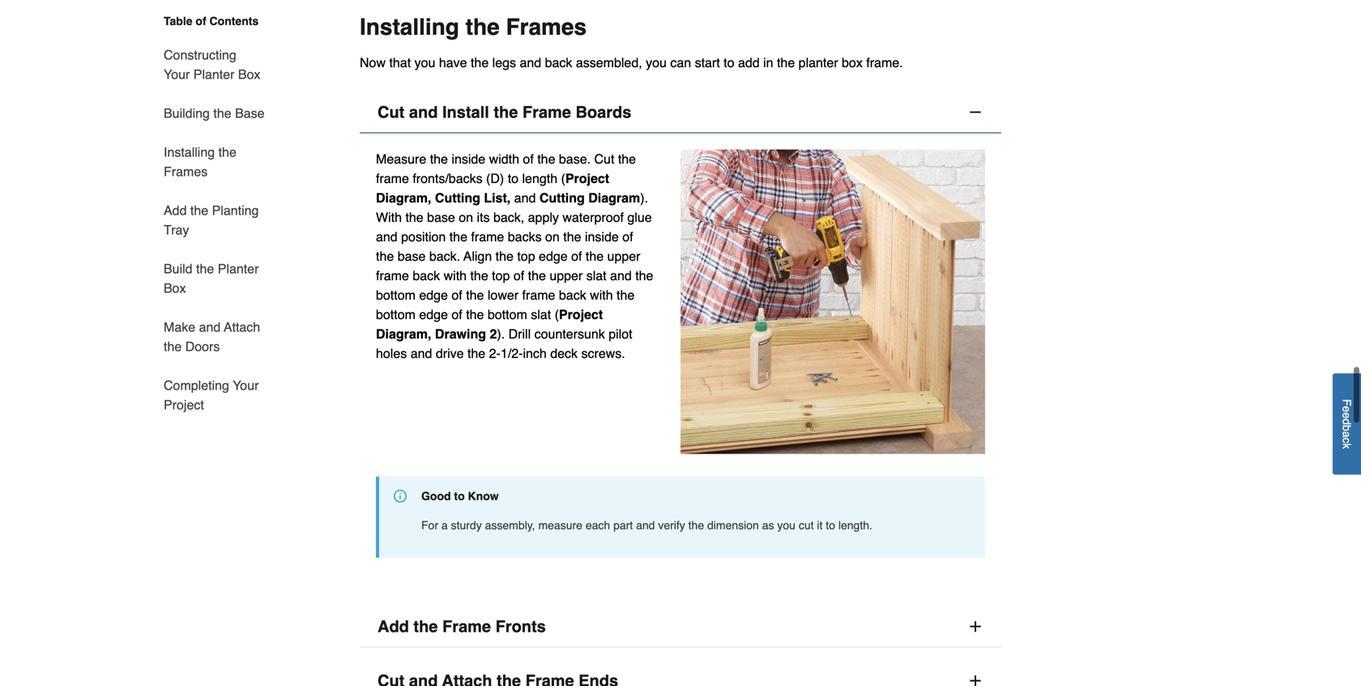 Task type: vqa. For each thing, say whether or not it's contained in the screenshot.
AVIATION ALLOY STEEL RIGHT CUT SNIPS Image
no



Task type: describe. For each thing, give the bounding box(es) containing it.
start
[[695, 55, 720, 70]]

deck
[[550, 346, 578, 361]]

cut inside measure the inside width of the base. cut the frame fronts/backs (d) to length (
[[594, 152, 614, 167]]

inside inside measure the inside width of the base. cut the frame fronts/backs (d) to length (
[[452, 152, 485, 167]]

verify
[[658, 519, 685, 532]]

attach
[[224, 320, 260, 335]]

cut and install the frame boards
[[378, 103, 631, 122]]

0 horizontal spatial a
[[441, 519, 448, 532]]

and down length
[[514, 190, 536, 205]]

fronts/backs
[[413, 171, 483, 186]]

the inside build the planter box
[[196, 261, 214, 276]]

base.
[[559, 152, 591, 167]]

align
[[464, 249, 492, 264]]

diagram
[[588, 190, 640, 205]]

backs
[[508, 229, 542, 244]]

info image
[[394, 490, 407, 503]]

good
[[421, 490, 451, 503]]

and inside ). drill countersunk pilot holes and drive the 2-1/2-inch deck screws.
[[411, 346, 432, 361]]

1 horizontal spatial you
[[646, 55, 667, 70]]

1 horizontal spatial base
[[427, 210, 455, 225]]

measure
[[538, 519, 583, 532]]

make and attach the doors link
[[164, 308, 266, 366]]

f e e d b a c k button
[[1333, 374, 1361, 475]]

box
[[842, 55, 863, 70]]

add the planting tray link
[[164, 191, 266, 250]]

part
[[613, 519, 633, 532]]

plus image
[[967, 673, 984, 686]]

position
[[401, 229, 446, 244]]

cutting inside project diagram, cutting list,
[[435, 190, 480, 205]]

drawing
[[435, 327, 486, 342]]

measure the inside width of the base. cut the frame fronts/backs (d) to length (
[[376, 152, 636, 186]]

and inside the make and attach the doors
[[199, 320, 221, 335]]

now
[[360, 55, 386, 70]]

constructing
[[164, 47, 236, 62]]

a inside button
[[1341, 432, 1354, 438]]

planting
[[212, 203, 259, 218]]

minus image
[[967, 104, 984, 120]]

legs
[[492, 55, 516, 70]]

your for completing your project
[[233, 378, 259, 393]]

in
[[763, 55, 773, 70]]

completing your project
[[164, 378, 259, 412]]

0 horizontal spatial top
[[492, 268, 510, 283]]

apply
[[528, 210, 559, 225]]

install
[[442, 103, 489, 122]]

dimension
[[707, 519, 759, 532]]

and up 'pilot'
[[610, 268, 632, 283]]

the inside the make and attach the doors
[[164, 339, 182, 354]]

assembly,
[[485, 519, 535, 532]]

for a sturdy assembly, measure each part and verify the dimension as you cut it to length.
[[421, 519, 873, 532]]

have
[[439, 55, 467, 70]]

building the base
[[164, 106, 265, 121]]

d
[[1341, 419, 1354, 425]]

boards
[[576, 103, 631, 122]]

good to know
[[421, 490, 499, 503]]

project for project diagram, drawing 2
[[559, 307, 603, 322]]

and inside button
[[409, 103, 438, 122]]

back.
[[429, 249, 460, 264]]

planter for the
[[218, 261, 259, 276]]

drive
[[436, 346, 464, 361]]

frame.
[[866, 55, 903, 70]]

frame down its
[[471, 229, 504, 244]]

frame inside measure the inside width of the base. cut the frame fronts/backs (d) to length (
[[376, 171, 409, 186]]

installing the frames link
[[164, 133, 266, 191]]

pilot
[[609, 327, 632, 342]]

frame down position
[[376, 268, 409, 283]]

add the frame fronts button
[[360, 606, 1001, 648]]

1 horizontal spatial slat
[[586, 268, 607, 283]]

length
[[522, 171, 558, 186]]

diagram, for project diagram, drawing 2
[[376, 327, 431, 342]]

build the planter box
[[164, 261, 259, 296]]

that
[[389, 55, 411, 70]]

length.
[[838, 519, 873, 532]]

1 vertical spatial back
[[413, 268, 440, 283]]

countersunk
[[534, 327, 605, 342]]

and cutting diagram
[[511, 190, 640, 205]]

). with the base on its back, apply waterproof glue and position the frame backs on the inside of the base back. align the top edge of the upper frame back with the top of the upper slat and the bottom edge of the lower frame back with the bottom edge of the bottom slat (
[[376, 190, 653, 322]]

0 horizontal spatial base
[[398, 249, 426, 264]]

to left add
[[724, 55, 734, 70]]

box for constructing your planter box
[[238, 67, 260, 82]]

box for build the planter box
[[164, 281, 186, 296]]

add for add the frame fronts
[[378, 617, 409, 636]]

of inside measure the inside width of the base. cut the frame fronts/backs (d) to length (
[[523, 152, 534, 167]]

list,
[[484, 190, 511, 205]]

1 vertical spatial edge
[[419, 288, 448, 303]]

screws.
[[581, 346, 625, 361]]

build
[[164, 261, 192, 276]]

know
[[468, 490, 499, 503]]

measure
[[376, 152, 426, 167]]

for
[[421, 519, 438, 532]]

k
[[1341, 444, 1354, 449]]

2 vertical spatial back
[[559, 288, 586, 303]]

table
[[164, 15, 192, 28]]

now that you have the legs and back assembled, you can start to add in the planter box frame.
[[360, 55, 903, 70]]

project inside completing your project
[[164, 397, 204, 412]]

sturdy
[[451, 519, 482, 532]]

and down with
[[376, 229, 398, 244]]

cut
[[799, 519, 814, 532]]

fronts
[[496, 617, 546, 636]]

glue
[[627, 210, 652, 225]]

waterproof
[[563, 210, 624, 225]]

2-
[[489, 346, 501, 361]]

base
[[235, 106, 265, 121]]

installing inside table of contents element
[[164, 145, 215, 160]]

). drill countersunk pilot holes and drive the 2-1/2-inch deck screws.
[[376, 327, 632, 361]]

frame right 'lower'
[[522, 288, 555, 303]]

cut inside the cut and install the frame boards button
[[378, 103, 405, 122]]

). for glue
[[640, 190, 648, 205]]

to right good on the bottom left
[[454, 490, 465, 503]]

and right legs
[[520, 55, 541, 70]]

1 horizontal spatial on
[[545, 229, 560, 244]]

doors
[[185, 339, 220, 354]]

completing
[[164, 378, 229, 393]]

0 vertical spatial installing
[[360, 14, 459, 40]]

(d)
[[486, 171, 504, 186]]

the inside add the planting tray
[[190, 203, 208, 218]]

0 horizontal spatial you
[[415, 55, 435, 70]]



Task type: locate. For each thing, give the bounding box(es) containing it.
add the bottom brace of the planter. image
[[681, 149, 985, 454]]

diagram, inside the project diagram, drawing 2
[[376, 327, 431, 342]]

1 vertical spatial installing the frames
[[164, 145, 236, 179]]

box down build
[[164, 281, 186, 296]]

inside inside ). with the base on its back, apply waterproof glue and position the frame backs on the inside of the base back. align the top edge of the upper frame back with the top of the upper slat and the bottom edge of the lower frame back with the bottom edge of the bottom slat (
[[585, 229, 619, 244]]

). for 1/2-
[[497, 327, 505, 342]]

contents
[[209, 15, 259, 28]]

edge down backs
[[539, 249, 568, 264]]

your inside constructing your planter box
[[164, 67, 190, 82]]

2 vertical spatial project
[[164, 397, 204, 412]]

building the base link
[[164, 94, 265, 133]]

add
[[738, 55, 760, 70]]

its
[[477, 210, 490, 225]]

1 vertical spatial box
[[164, 281, 186, 296]]

tray
[[164, 222, 189, 237]]

inside down waterproof
[[585, 229, 619, 244]]

build the planter box link
[[164, 250, 266, 308]]

lower
[[488, 288, 519, 303]]

0 horizontal spatial inside
[[452, 152, 485, 167]]

to right (d)
[[508, 171, 519, 186]]

you left can
[[646, 55, 667, 70]]

0 horizontal spatial upper
[[550, 268, 583, 283]]

0 horizontal spatial with
[[444, 268, 467, 283]]

1 e from the top
[[1341, 406, 1354, 413]]

cut right the base.
[[594, 152, 614, 167]]

base down position
[[398, 249, 426, 264]]

1 horizontal spatial cut
[[594, 152, 614, 167]]

planter
[[799, 55, 838, 70]]

edge down back.
[[419, 288, 448, 303]]

your down 'constructing' at left
[[164, 67, 190, 82]]

drill
[[509, 327, 531, 342]]

1 horizontal spatial installing
[[360, 14, 459, 40]]

1 vertical spatial your
[[233, 378, 259, 393]]

project inside the project diagram, drawing 2
[[559, 307, 603, 322]]

0 horizontal spatial cut
[[378, 103, 405, 122]]

0 horizontal spatial add
[[164, 203, 187, 218]]

cut
[[378, 103, 405, 122], [594, 152, 614, 167]]

). inside ). with the base on its back, apply waterproof glue and position the frame backs on the inside of the base back. align the top edge of the upper frame back with the top of the upper slat and the bottom edge of the lower frame back with the bottom edge of the bottom slat (
[[640, 190, 648, 205]]

completing your project link
[[164, 366, 266, 415]]

2 diagram, from the top
[[376, 327, 431, 342]]

frame
[[523, 103, 571, 122], [442, 617, 491, 636]]

a
[[1341, 432, 1354, 438], [441, 519, 448, 532]]

(
[[561, 171, 565, 186], [555, 307, 559, 322]]

1 vertical spatial on
[[545, 229, 560, 244]]

1 horizontal spatial inside
[[585, 229, 619, 244]]

make and attach the doors
[[164, 320, 260, 354]]

plus image
[[967, 619, 984, 635]]

project
[[565, 171, 609, 186], [559, 307, 603, 322], [164, 397, 204, 412]]

1 vertical spatial upper
[[550, 268, 583, 283]]

add inside add the planting tray
[[164, 203, 187, 218]]

0 vertical spatial planter
[[193, 67, 235, 82]]

1 horizontal spatial ).
[[640, 190, 648, 205]]

cutting up apply
[[539, 190, 585, 205]]

e up d
[[1341, 406, 1354, 413]]

1 vertical spatial with
[[590, 288, 613, 303]]

0 vertical spatial installing the frames
[[360, 14, 587, 40]]

0 vertical spatial project
[[565, 171, 609, 186]]

diagram, for project diagram, cutting list,
[[376, 190, 431, 205]]

2 vertical spatial edge
[[419, 307, 448, 322]]

1 horizontal spatial with
[[590, 288, 613, 303]]

upper
[[607, 249, 640, 264], [550, 268, 583, 283]]

your
[[164, 67, 190, 82], [233, 378, 259, 393]]

0 horizontal spatial ).
[[497, 327, 505, 342]]

0 vertical spatial diagram,
[[376, 190, 431, 205]]

2 cutting from the left
[[539, 190, 585, 205]]

project inside project diagram, cutting list,
[[565, 171, 609, 186]]

1 horizontal spatial frame
[[523, 103, 571, 122]]

).
[[640, 190, 648, 205], [497, 327, 505, 342]]

1 vertical spatial slat
[[531, 307, 551, 322]]

0 vertical spatial edge
[[539, 249, 568, 264]]

planter for your
[[193, 67, 235, 82]]

constructing your planter box link
[[164, 36, 266, 94]]

with
[[376, 210, 402, 225]]

). inside ). drill countersunk pilot holes and drive the 2-1/2-inch deck screws.
[[497, 327, 505, 342]]

e up b
[[1341, 413, 1354, 419]]

upper up countersunk
[[550, 268, 583, 283]]

installing the frames up the have
[[360, 14, 587, 40]]

the inside installing the frames
[[218, 145, 236, 160]]

1 horizontal spatial top
[[517, 249, 535, 264]]

1 vertical spatial project
[[559, 307, 603, 322]]

inside
[[452, 152, 485, 167], [585, 229, 619, 244]]

base
[[427, 210, 455, 225], [398, 249, 426, 264]]

you right as at the right of page
[[777, 519, 796, 532]]

0 vertical spatial add
[[164, 203, 187, 218]]

installing down building
[[164, 145, 215, 160]]

0 vertical spatial frames
[[506, 14, 587, 40]]

holes
[[376, 346, 407, 361]]

to right it
[[826, 519, 835, 532]]

1 cutting from the left
[[435, 190, 480, 205]]

add
[[164, 203, 187, 218], [378, 617, 409, 636]]

can
[[670, 55, 691, 70]]

installing the frames down building
[[164, 145, 236, 179]]

box inside constructing your planter box
[[238, 67, 260, 82]]

0 vertical spatial inside
[[452, 152, 485, 167]]

0 vertical spatial with
[[444, 268, 467, 283]]

1 vertical spatial frame
[[442, 617, 491, 636]]

1 vertical spatial cut
[[594, 152, 614, 167]]

frames up legs
[[506, 14, 587, 40]]

( inside measure the inside width of the base. cut the frame fronts/backs (d) to length (
[[561, 171, 565, 186]]

add for add the planting tray
[[164, 203, 187, 218]]

cutting
[[435, 190, 480, 205], [539, 190, 585, 205]]

slat down waterproof
[[586, 268, 607, 283]]

installing
[[360, 14, 459, 40], [164, 145, 215, 160]]

project down completing
[[164, 397, 204, 412]]

with down back.
[[444, 268, 467, 283]]

0 vertical spatial back
[[545, 55, 572, 70]]

diagram, up holes
[[376, 327, 431, 342]]

1 horizontal spatial (
[[561, 171, 565, 186]]

0 vertical spatial base
[[427, 210, 455, 225]]

). up glue
[[640, 190, 648, 205]]

planter inside build the planter box
[[218, 261, 259, 276]]

the inside ). drill countersunk pilot holes and drive the 2-1/2-inch deck screws.
[[467, 346, 485, 361]]

back,
[[493, 210, 524, 225]]

your right completing
[[233, 378, 259, 393]]

2
[[490, 327, 497, 342]]

add the planting tray
[[164, 203, 259, 237]]

cutting down fronts/backs
[[435, 190, 480, 205]]

0 vertical spatial box
[[238, 67, 260, 82]]

0 vertical spatial top
[[517, 249, 535, 264]]

base up position
[[427, 210, 455, 225]]

with
[[444, 268, 467, 283], [590, 288, 613, 303]]

frames inside installing the frames
[[164, 164, 208, 179]]

cut and install the frame boards button
[[360, 92, 1001, 133]]

project for project diagram, cutting list,
[[565, 171, 609, 186]]

0 horizontal spatial installing
[[164, 145, 215, 160]]

1 vertical spatial ).
[[497, 327, 505, 342]]

building
[[164, 106, 210, 121]]

0 horizontal spatial (
[[555, 307, 559, 322]]

1 vertical spatial planter
[[218, 261, 259, 276]]

1 vertical spatial inside
[[585, 229, 619, 244]]

0 vertical spatial your
[[164, 67, 190, 82]]

0 vertical spatial (
[[561, 171, 565, 186]]

1 horizontal spatial cutting
[[539, 190, 585, 205]]

frame down 'measure'
[[376, 171, 409, 186]]

the inside "link"
[[213, 106, 231, 121]]

diagram, inside project diagram, cutting list,
[[376, 190, 431, 205]]

0 horizontal spatial box
[[164, 281, 186, 296]]

inside up fronts/backs
[[452, 152, 485, 167]]

top up 'lower'
[[492, 268, 510, 283]]

0 vertical spatial a
[[1341, 432, 1354, 438]]

planter down 'add the planting tray' link
[[218, 261, 259, 276]]

your inside completing your project
[[233, 378, 259, 393]]

1 diagram, from the top
[[376, 190, 431, 205]]

top down backs
[[517, 249, 535, 264]]

1 vertical spatial installing
[[164, 145, 215, 160]]

your for constructing your planter box
[[164, 67, 190, 82]]

and
[[520, 55, 541, 70], [409, 103, 438, 122], [514, 190, 536, 205], [376, 229, 398, 244], [610, 268, 632, 283], [199, 320, 221, 335], [411, 346, 432, 361], [636, 519, 655, 532]]

( down the base.
[[561, 171, 565, 186]]

to inside measure the inside width of the base. cut the frame fronts/backs (d) to length (
[[508, 171, 519, 186]]

of
[[196, 15, 206, 28], [523, 152, 534, 167], [622, 229, 633, 244], [571, 249, 582, 264], [514, 268, 524, 283], [452, 288, 462, 303], [452, 307, 462, 322]]

0 vertical spatial frame
[[523, 103, 571, 122]]

0 horizontal spatial slat
[[531, 307, 551, 322]]

back down back.
[[413, 268, 440, 283]]

0 horizontal spatial your
[[164, 67, 190, 82]]

and up doors
[[199, 320, 221, 335]]

back left assembled,
[[545, 55, 572, 70]]

back up countersunk
[[559, 288, 586, 303]]

planter
[[193, 67, 235, 82], [218, 261, 259, 276]]

e
[[1341, 406, 1354, 413], [1341, 413, 1354, 419]]

and right the part
[[636, 519, 655, 532]]

1 horizontal spatial a
[[1341, 432, 1354, 438]]

0 vertical spatial ).
[[640, 190, 648, 205]]

diagram, up with
[[376, 190, 431, 205]]

1 horizontal spatial frames
[[506, 14, 587, 40]]

1 vertical spatial diagram,
[[376, 327, 431, 342]]

0 vertical spatial cut
[[378, 103, 405, 122]]

). left drill
[[497, 327, 505, 342]]

0 vertical spatial upper
[[607, 249, 640, 264]]

assembled,
[[576, 55, 642, 70]]

installing the frames inside table of contents element
[[164, 145, 236, 179]]

and left install
[[409, 103, 438, 122]]

installing up that
[[360, 14, 459, 40]]

box up base
[[238, 67, 260, 82]]

1 horizontal spatial box
[[238, 67, 260, 82]]

1 vertical spatial (
[[555, 307, 559, 322]]

2 horizontal spatial you
[[777, 519, 796, 532]]

project diagram, cutting list,
[[376, 171, 609, 205]]

1 vertical spatial frames
[[164, 164, 208, 179]]

project up and cutting diagram
[[565, 171, 609, 186]]

inch
[[523, 346, 547, 361]]

1 vertical spatial base
[[398, 249, 426, 264]]

project diagram, drawing 2
[[376, 307, 603, 342]]

table of contents
[[164, 15, 259, 28]]

planter down 'constructing' at left
[[193, 67, 235, 82]]

make
[[164, 320, 195, 335]]

project up countersunk
[[559, 307, 603, 322]]

box inside build the planter box
[[164, 281, 186, 296]]

( up countersunk
[[555, 307, 559, 322]]

2 e from the top
[[1341, 413, 1354, 419]]

and left "drive" in the left bottom of the page
[[411, 346, 432, 361]]

on down apply
[[545, 229, 560, 244]]

constructing your planter box
[[164, 47, 260, 82]]

1 vertical spatial add
[[378, 617, 409, 636]]

0 horizontal spatial frame
[[442, 617, 491, 636]]

planter inside constructing your planter box
[[193, 67, 235, 82]]

diagram,
[[376, 190, 431, 205], [376, 327, 431, 342]]

1 vertical spatial top
[[492, 268, 510, 283]]

edge up drawing
[[419, 307, 448, 322]]

a right the for
[[441, 519, 448, 532]]

b
[[1341, 425, 1354, 432]]

you right that
[[415, 55, 435, 70]]

1 vertical spatial a
[[441, 519, 448, 532]]

0 horizontal spatial installing the frames
[[164, 145, 236, 179]]

f
[[1341, 399, 1354, 406]]

cut up 'measure'
[[378, 103, 405, 122]]

0 vertical spatial on
[[459, 210, 473, 225]]

add inside button
[[378, 617, 409, 636]]

upper down glue
[[607, 249, 640, 264]]

frame up the base.
[[523, 103, 571, 122]]

0 horizontal spatial frames
[[164, 164, 208, 179]]

1 horizontal spatial your
[[233, 378, 259, 393]]

you
[[415, 55, 435, 70], [646, 55, 667, 70], [777, 519, 796, 532]]

a up k
[[1341, 432, 1354, 438]]

frame
[[376, 171, 409, 186], [471, 229, 504, 244], [376, 268, 409, 283], [522, 288, 555, 303]]

f e e d b a c k
[[1341, 399, 1354, 449]]

each
[[586, 519, 610, 532]]

0 horizontal spatial on
[[459, 210, 473, 225]]

0 vertical spatial slat
[[586, 268, 607, 283]]

add the frame fronts
[[378, 617, 546, 636]]

c
[[1341, 438, 1354, 444]]

frame left fronts
[[442, 617, 491, 636]]

slat up countersunk
[[531, 307, 551, 322]]

1 horizontal spatial upper
[[607, 249, 640, 264]]

frames up add the planting tray
[[164, 164, 208, 179]]

it
[[817, 519, 823, 532]]

on left its
[[459, 210, 473, 225]]

as
[[762, 519, 774, 532]]

table of contents element
[[144, 13, 266, 415]]

1 horizontal spatial add
[[378, 617, 409, 636]]

0 horizontal spatial cutting
[[435, 190, 480, 205]]

( inside ). with the base on its back, apply waterproof glue and position the frame backs on the inside of the base back. align the top edge of the upper frame back with the top of the upper slat and the bottom edge of the lower frame back with the bottom edge of the bottom slat (
[[555, 307, 559, 322]]

1 horizontal spatial installing the frames
[[360, 14, 587, 40]]

installing the frames
[[360, 14, 587, 40], [164, 145, 236, 179]]

with up 'pilot'
[[590, 288, 613, 303]]

width
[[489, 152, 519, 167]]



